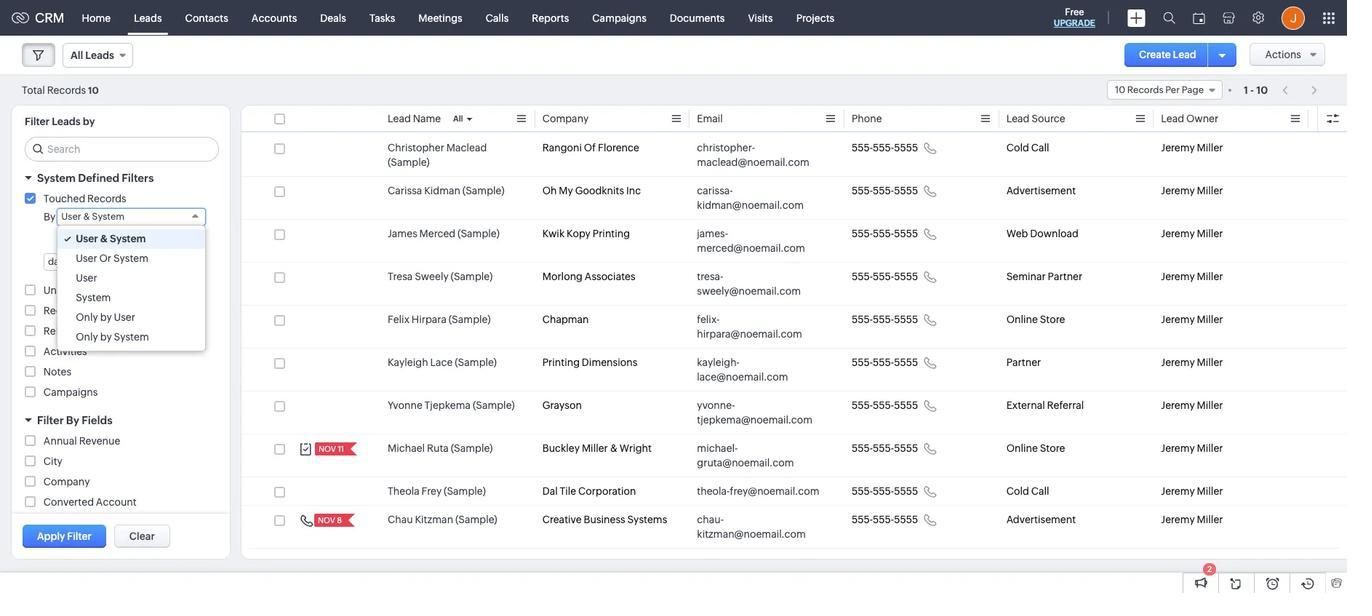 Task type: locate. For each thing, give the bounding box(es) containing it.
only inside 'option'
[[76, 331, 98, 343]]

jeremy miller for felix- hirpara@noemail.com
[[1162, 314, 1224, 325]]

8 5555 from the top
[[894, 442, 918, 454]]

records for related
[[82, 325, 121, 337]]

tresa-
[[697, 271, 724, 282]]

1 vertical spatial store
[[1040, 442, 1066, 454]]

system up user or system option
[[110, 233, 146, 244]]

or
[[99, 252, 111, 264]]

4 jeremy miller from the top
[[1162, 271, 1224, 282]]

9 jeremy miller from the top
[[1162, 485, 1224, 497]]

of
[[584, 142, 596, 154]]

1 vertical spatial by
[[66, 414, 79, 426]]

felix
[[388, 314, 410, 325]]

only
[[76, 311, 98, 323], [76, 331, 98, 343]]

by inside the only by system 'option'
[[100, 331, 112, 343]]

jeremy miller
[[1162, 142, 1224, 154], [1162, 185, 1224, 196], [1162, 228, 1224, 239], [1162, 271, 1224, 282], [1162, 314, 1224, 325], [1162, 357, 1224, 368], [1162, 399, 1224, 411], [1162, 442, 1224, 454], [1162, 485, 1224, 497], [1162, 514, 1224, 525]]

1 online from the top
[[1007, 314, 1038, 325]]

7 555-555-5555 from the top
[[852, 399, 918, 411]]

2 cold from the top
[[1007, 485, 1029, 497]]

7 5555 from the top
[[894, 399, 918, 411]]

0 vertical spatial partner
[[1048, 271, 1083, 282]]

by down only by user
[[100, 331, 112, 343]]

kitzman@noemail.com
[[697, 528, 806, 540]]

by inside dropdown button
[[66, 414, 79, 426]]

2 cold call from the top
[[1007, 485, 1050, 497]]

by up annual revenue
[[66, 414, 79, 426]]

records up only by user
[[99, 285, 138, 296]]

6 jeremy miller from the top
[[1162, 357, 1224, 368]]

merced
[[420, 228, 456, 239]]

kayleigh- lace@noemail.com
[[697, 357, 788, 383]]

9 jeremy from the top
[[1162, 485, 1195, 497]]

0 vertical spatial advertisement
[[1007, 185, 1076, 196]]

& down touched records
[[83, 211, 90, 222]]

company up 'converted'
[[44, 476, 90, 488]]

touched records
[[44, 193, 126, 204]]

records for total
[[47, 84, 86, 96]]

0 vertical spatial online store
[[1007, 314, 1066, 325]]

1 vertical spatial filter
[[37, 414, 64, 426]]

advertisement
[[1007, 185, 1076, 196], [1007, 514, 1076, 525]]

only by system
[[76, 331, 149, 343]]

user inside option
[[76, 233, 98, 244]]

jeremy
[[1162, 142, 1195, 154], [1162, 185, 1195, 196], [1162, 228, 1195, 239], [1162, 271, 1195, 282], [1162, 314, 1195, 325], [1162, 357, 1195, 368], [1162, 399, 1195, 411], [1162, 442, 1195, 454], [1162, 485, 1195, 497], [1162, 514, 1195, 525]]

(sample) right merced
[[458, 228, 500, 239]]

1 vertical spatial only
[[76, 331, 98, 343]]

download
[[1031, 228, 1079, 239]]

555-555-5555 for christopher- maclead@noemail.com
[[852, 142, 918, 154]]

(sample) right frey
[[444, 485, 486, 497]]

system down only by user option
[[114, 331, 149, 343]]

theola frey (sample)
[[388, 485, 486, 497]]

dimensions
[[582, 357, 638, 368]]

system up the touched
[[37, 172, 76, 184]]

create lead button
[[1125, 43, 1211, 67]]

campaigns right reports link
[[593, 12, 647, 24]]

system inside option
[[113, 252, 148, 264]]

0 vertical spatial action
[[80, 305, 111, 317]]

1 horizontal spatial campaigns
[[593, 12, 647, 24]]

1 5555 from the top
[[894, 142, 918, 154]]

action up related records action at the left of the page
[[80, 305, 111, 317]]

filter right apply
[[67, 530, 92, 542]]

filter inside dropdown button
[[37, 414, 64, 426]]

nov inside nov 8 link
[[318, 516, 335, 525]]

555-555-5555 for felix- hirpara@noemail.com
[[852, 314, 918, 325]]

cold call for christopher- maclead@noemail.com
[[1007, 142, 1050, 154]]

7 jeremy from the top
[[1162, 399, 1195, 411]]

user for user or system
[[76, 252, 97, 264]]

michael- gruta@noemail.com link
[[697, 441, 823, 470]]

(sample) right ruta
[[451, 442, 493, 454]]

only up the activities on the left of the page
[[76, 331, 98, 343]]

2 only from the top
[[76, 331, 98, 343]]

maclead
[[447, 142, 487, 154]]

2 call from the top
[[1032, 485, 1050, 497]]

online store down external referral
[[1007, 442, 1066, 454]]

records up the filter leads by
[[47, 84, 86, 96]]

0 vertical spatial nov
[[319, 445, 336, 453]]

0 vertical spatial by
[[44, 211, 55, 223]]

user option
[[58, 269, 205, 288]]

only up related records action at the left of the page
[[76, 311, 98, 323]]

hirpara
[[412, 314, 447, 325]]

1 horizontal spatial &
[[100, 233, 108, 244]]

online down external at the right bottom of page
[[1007, 442, 1038, 454]]

0 vertical spatial leads
[[134, 12, 162, 24]]

hirpara@noemail.com
[[697, 328, 802, 340]]

wright
[[620, 442, 652, 454]]

buckley
[[543, 442, 580, 454]]

1 vertical spatial online
[[1007, 442, 1038, 454]]

records
[[47, 84, 86, 96], [87, 193, 126, 204], [99, 285, 138, 296], [82, 325, 121, 337]]

email
[[697, 113, 723, 124]]

1 vertical spatial company
[[44, 476, 90, 488]]

records down only by user
[[82, 325, 121, 337]]

555-
[[852, 142, 873, 154], [873, 142, 894, 154], [852, 185, 873, 196], [873, 185, 894, 196], [852, 228, 873, 239], [873, 228, 894, 239], [852, 271, 873, 282], [873, 271, 894, 282], [852, 314, 873, 325], [873, 314, 894, 325], [852, 357, 873, 368], [873, 357, 894, 368], [852, 399, 873, 411], [873, 399, 894, 411], [852, 442, 873, 454], [873, 442, 894, 454], [852, 485, 873, 497], [873, 485, 894, 497], [852, 514, 873, 525], [873, 514, 894, 525]]

row group
[[242, 134, 1348, 549]]

only for only by system
[[76, 331, 98, 343]]

partner right seminar
[[1048, 271, 1083, 282]]

leads right home
[[134, 12, 162, 24]]

5 jeremy miller from the top
[[1162, 314, 1224, 325]]

3 555-555-5555 from the top
[[852, 228, 918, 239]]

user down system option
[[114, 311, 135, 323]]

3 jeremy from the top
[[1162, 228, 1195, 239]]

& inside by user & system
[[83, 211, 90, 222]]

1 cold from the top
[[1007, 142, 1029, 154]]

555-555-5555 for carissa- kidman@noemail.com
[[852, 185, 918, 196]]

1 jeremy miller from the top
[[1162, 142, 1224, 154]]

0 vertical spatial only
[[76, 311, 98, 323]]

6 5555 from the top
[[894, 357, 918, 368]]

4 jeremy from the top
[[1162, 271, 1195, 282]]

chau- kitzman@noemail.com link
[[697, 512, 823, 541]]

apply filter
[[37, 530, 92, 542]]

by
[[83, 116, 95, 127], [100, 311, 112, 323], [100, 331, 112, 343]]

account
[[96, 496, 137, 508]]

notes
[[44, 366, 71, 378]]

lead right 'create'
[[1173, 49, 1197, 60]]

(sample) right hirpara
[[449, 314, 491, 325]]

system up user & system
[[92, 211, 125, 222]]

my
[[559, 185, 573, 196]]

untouched
[[44, 285, 97, 296]]

0 vertical spatial cold call
[[1007, 142, 1050, 154]]

user inside by user & system
[[61, 211, 81, 222]]

0 vertical spatial filter
[[25, 116, 50, 127]]

system down user & system option
[[113, 252, 148, 264]]

system inside dropdown button
[[37, 172, 76, 184]]

jeremy miller for james- merced@noemail.com
[[1162, 228, 1224, 239]]

records down defined
[[87, 193, 126, 204]]

1 online store from the top
[[1007, 314, 1066, 325]]

6 jeremy from the top
[[1162, 357, 1195, 368]]

nov 11 link
[[315, 442, 346, 456]]

1 vertical spatial advertisement
[[1007, 514, 1076, 525]]

online store
[[1007, 314, 1066, 325], [1007, 442, 1066, 454]]

10 5555 from the top
[[894, 514, 918, 525]]

free
[[1065, 7, 1085, 17]]

5 5555 from the top
[[894, 314, 918, 325]]

tresa
[[388, 271, 413, 282]]

(sample) inside christopher maclead (sample)
[[388, 156, 430, 168]]

0 vertical spatial cold
[[1007, 142, 1029, 154]]

store down external referral
[[1040, 442, 1066, 454]]

cold call
[[1007, 142, 1050, 154], [1007, 485, 1050, 497]]

lead left name
[[388, 113, 411, 124]]

2 vertical spatial by
[[100, 331, 112, 343]]

morlong associates
[[543, 271, 636, 282]]

0 vertical spatial campaigns
[[593, 12, 647, 24]]

2 555-555-5555 from the top
[[852, 185, 918, 196]]

miller for kayleigh- lace@noemail.com
[[1197, 357, 1224, 368]]

by down total records 10
[[83, 116, 95, 127]]

kayleigh-
[[697, 357, 740, 368]]

kayleigh lace (sample)
[[388, 357, 497, 368]]

(sample) right kitzman
[[455, 514, 497, 525]]

lace@noemail.com
[[697, 371, 788, 383]]

nov left 11
[[319, 445, 336, 453]]

online store down seminar partner
[[1007, 314, 1066, 325]]

campaigns down the notes
[[44, 386, 98, 398]]

1 horizontal spatial company
[[543, 113, 589, 124]]

create menu image
[[1128, 9, 1146, 27]]

jeremy for kayleigh- lace@noemail.com
[[1162, 357, 1195, 368]]

lead left the source at the top of the page
[[1007, 113, 1030, 124]]

1 only from the top
[[76, 311, 98, 323]]

tresa sweely (sample)
[[388, 271, 493, 282]]

christopher- maclead@noemail.com
[[697, 142, 810, 168]]

& up 'or'
[[100, 233, 108, 244]]

partner
[[1048, 271, 1083, 282], [1007, 357, 1041, 368]]

miller
[[1197, 142, 1224, 154], [1197, 185, 1224, 196], [1197, 228, 1224, 239], [1197, 271, 1224, 282], [1197, 314, 1224, 325], [1197, 357, 1224, 368], [1197, 399, 1224, 411], [582, 442, 608, 454], [1197, 442, 1224, 454], [1197, 485, 1224, 497], [1197, 514, 1224, 525]]

1 horizontal spatial 10
[[1257, 84, 1268, 96]]

related records action
[[44, 325, 154, 337]]

rangoni
[[543, 142, 582, 154]]

company up rangoni
[[543, 113, 589, 124]]

michael-
[[697, 442, 738, 454]]

only by user option
[[58, 308, 205, 327]]

0 vertical spatial call
[[1032, 142, 1050, 154]]

0 vertical spatial printing
[[593, 228, 630, 239]]

1 cold call from the top
[[1007, 142, 1050, 154]]

10 inside total records 10
[[88, 85, 99, 96]]

by down the touched
[[44, 211, 55, 223]]

0 vertical spatial online
[[1007, 314, 1038, 325]]

carissa- kidman@noemail.com link
[[697, 183, 823, 212]]

printing up grayson
[[543, 357, 580, 368]]

filters
[[122, 172, 154, 184]]

(sample) right kidman
[[463, 185, 505, 196]]

user or system option
[[58, 249, 205, 269]]

cold call for theola-frey@noemail.com
[[1007, 485, 1050, 497]]

crm
[[35, 10, 64, 25]]

only inside option
[[76, 311, 98, 323]]

buckley miller & wright
[[543, 442, 652, 454]]

0 horizontal spatial &
[[83, 211, 90, 222]]

8 jeremy miller from the top
[[1162, 442, 1224, 454]]

only for only by user
[[76, 311, 98, 323]]

2 jeremy miller from the top
[[1162, 185, 1224, 196]]

leads link
[[122, 0, 174, 35]]

None text field
[[136, 231, 161, 247]]

cold for theola-frey@noemail.com
[[1007, 485, 1029, 497]]

(sample) right lace
[[455, 357, 497, 368]]

2 jeremy from the top
[[1162, 185, 1195, 196]]

user up untouched records
[[76, 272, 97, 284]]

converted account
[[44, 496, 137, 508]]

user down the touched
[[61, 211, 81, 222]]

2 vertical spatial filter
[[67, 530, 92, 542]]

0 vertical spatial &
[[83, 211, 90, 222]]

search element
[[1155, 0, 1185, 36]]

records for untouched
[[99, 285, 138, 296]]

home
[[82, 12, 111, 24]]

3 5555 from the top
[[894, 228, 918, 239]]

name
[[413, 113, 441, 124]]

555-555-5555 for james- merced@noemail.com
[[852, 228, 918, 239]]

list box
[[58, 226, 205, 351]]

1 vertical spatial cold
[[1007, 485, 1029, 497]]

action
[[80, 305, 111, 317], [123, 325, 154, 337]]

1 horizontal spatial action
[[123, 325, 154, 337]]

filter
[[25, 116, 50, 127], [37, 414, 64, 426], [67, 530, 92, 542]]

1 vertical spatial call
[[1032, 485, 1050, 497]]

miller for james- merced@noemail.com
[[1197, 228, 1224, 239]]

5 555-555-5555 from the top
[[852, 314, 918, 325]]

& left the wright
[[610, 442, 618, 454]]

1 vertical spatial &
[[100, 233, 108, 244]]

online down seminar
[[1007, 314, 1038, 325]]

2 5555 from the top
[[894, 185, 918, 196]]

action down system option
[[123, 325, 154, 337]]

christopher maclead (sample)
[[388, 142, 487, 168]]

user left 'or'
[[76, 252, 97, 264]]

call for christopher- maclead@noemail.com
[[1032, 142, 1050, 154]]

1 vertical spatial online store
[[1007, 442, 1066, 454]]

jeremy miller for christopher- maclead@noemail.com
[[1162, 142, 1224, 154]]

&
[[83, 211, 90, 222], [100, 233, 108, 244], [610, 442, 618, 454]]

0 horizontal spatial printing
[[543, 357, 580, 368]]

0 horizontal spatial company
[[44, 476, 90, 488]]

1 horizontal spatial by
[[66, 414, 79, 426]]

1 vertical spatial campaigns
[[44, 386, 98, 398]]

defined
[[78, 172, 119, 184]]

felix hirpara (sample) link
[[388, 312, 491, 327]]

1 horizontal spatial leads
[[134, 12, 162, 24]]

5555 for felix- hirpara@noemail.com
[[894, 314, 918, 325]]

1 555-555-5555 from the top
[[852, 142, 918, 154]]

by inside only by user option
[[100, 311, 112, 323]]

partner up external at the right bottom of page
[[1007, 357, 1041, 368]]

lead inside button
[[1173, 49, 1197, 60]]

(sample) inside 'link'
[[463, 185, 505, 196]]

1 vertical spatial cold call
[[1007, 485, 1050, 497]]

2 horizontal spatial &
[[610, 442, 618, 454]]

0 horizontal spatial leads
[[52, 116, 81, 127]]

clear
[[129, 530, 155, 542]]

lead left owner
[[1162, 113, 1185, 124]]

user down by user & system
[[76, 233, 98, 244]]

6 555-555-5555 from the top
[[852, 357, 918, 368]]

printing right kopy
[[593, 228, 630, 239]]

1 call from the top
[[1032, 142, 1050, 154]]

0 horizontal spatial partner
[[1007, 357, 1041, 368]]

(sample) right tjepkema
[[473, 399, 515, 411]]

(sample) right sweely
[[451, 271, 493, 282]]

filter down "total" at the left top of the page
[[25, 116, 50, 127]]

10 right -
[[1257, 84, 1268, 96]]

james- merced@noemail.com link
[[697, 226, 823, 255]]

james
[[388, 228, 417, 239]]

untouched records
[[44, 285, 138, 296]]

source
[[1032, 113, 1066, 124]]

1 vertical spatial nov
[[318, 516, 335, 525]]

tasks
[[370, 12, 395, 24]]

jeremy miller for kayleigh- lace@noemail.com
[[1162, 357, 1224, 368]]

navigation
[[1276, 79, 1326, 100]]

0 horizontal spatial action
[[80, 305, 111, 317]]

by up related records action at the left of the page
[[100, 311, 112, 323]]

annual
[[44, 435, 77, 447]]

0 horizontal spatial by
[[44, 211, 55, 223]]

jeremy for james- merced@noemail.com
[[1162, 228, 1195, 239]]

1 jeremy from the top
[[1162, 142, 1195, 154]]

9 5555 from the top
[[894, 485, 918, 497]]

filter inside button
[[67, 530, 92, 542]]

kitzman
[[415, 514, 453, 525]]

0 vertical spatial store
[[1040, 314, 1066, 325]]

calls
[[486, 12, 509, 24]]

store down seminar partner
[[1040, 314, 1066, 325]]

filter up annual
[[37, 414, 64, 426]]

4 555-555-5555 from the top
[[852, 271, 918, 282]]

8 555-555-5555 from the top
[[852, 442, 918, 454]]

0 horizontal spatial 10
[[88, 85, 99, 96]]

10 jeremy from the top
[[1162, 514, 1195, 525]]

jeremy miller for theola-frey@noemail.com
[[1162, 485, 1224, 497]]

leads down total records 10
[[52, 116, 81, 127]]

nov inside 'nov 11' link
[[319, 445, 336, 453]]

chau kitzman (sample)
[[388, 514, 497, 525]]

9 555-555-5555 from the top
[[852, 485, 918, 497]]

4 5555 from the top
[[894, 271, 918, 282]]

inc
[[626, 185, 641, 196]]

records for touched
[[87, 193, 126, 204]]

2 vertical spatial &
[[610, 442, 618, 454]]

visits
[[748, 12, 773, 24]]

yvonne tjepkema (sample) link
[[388, 398, 515, 413]]

user & system option
[[58, 229, 205, 249]]

meetings
[[419, 12, 463, 24]]

10 up the filter leads by
[[88, 85, 99, 96]]

3 jeremy miller from the top
[[1162, 228, 1224, 239]]

1 vertical spatial by
[[100, 311, 112, 323]]

ruta
[[427, 442, 449, 454]]

system option
[[58, 288, 205, 308]]

create menu element
[[1119, 0, 1155, 35]]

(sample) down christopher
[[388, 156, 430, 168]]

5 jeremy from the top
[[1162, 314, 1195, 325]]

2 online store from the top
[[1007, 442, 1066, 454]]

tresa- sweely@noemail.com
[[697, 271, 801, 297]]

documents link
[[658, 0, 737, 35]]

7 jeremy miller from the top
[[1162, 399, 1224, 411]]

10 for total records 10
[[88, 85, 99, 96]]

nov left 8
[[318, 516, 335, 525]]

web
[[1007, 228, 1028, 239]]

1 vertical spatial leads
[[52, 116, 81, 127]]

profile image
[[1282, 6, 1305, 29]]



Task type: vqa. For each thing, say whether or not it's contained in the screenshot.
Users to the bottom
no



Task type: describe. For each thing, give the bounding box(es) containing it.
kwik
[[543, 228, 565, 239]]

miller for carissa- kidman@noemail.com
[[1197, 185, 1224, 196]]

yvonne- tjepkema@noemail.com
[[697, 399, 813, 426]]

5555 for christopher- maclead@noemail.com
[[894, 142, 918, 154]]

user for user
[[76, 272, 97, 284]]

1 store from the top
[[1040, 314, 1066, 325]]

lead for lead owner
[[1162, 113, 1185, 124]]

james merced (sample) link
[[388, 226, 500, 241]]

11
[[338, 445, 344, 453]]

filter for filter by fields
[[37, 414, 64, 426]]

call for theola-frey@noemail.com
[[1032, 485, 1050, 497]]

system defined filters
[[37, 172, 154, 184]]

seminar partner
[[1007, 271, 1083, 282]]

& for by
[[83, 211, 90, 222]]

(sample) for kayleigh lace (sample)
[[455, 357, 497, 368]]

by for system
[[100, 331, 112, 343]]

rangoni of florence
[[543, 142, 640, 154]]

nov for chau
[[318, 516, 335, 525]]

-
[[1251, 84, 1255, 96]]

james-
[[697, 228, 728, 239]]

(sample) for carissa kidman (sample)
[[463, 185, 505, 196]]

only by system option
[[58, 327, 205, 347]]

lead for lead name
[[388, 113, 411, 124]]

jeremy for yvonne- tjepkema@noemail.com
[[1162, 399, 1195, 411]]

yvonne
[[388, 399, 423, 411]]

(sample) for christopher maclead (sample)
[[388, 156, 430, 168]]

yvonne-
[[697, 399, 735, 411]]

miller for felix- hirpara@noemail.com
[[1197, 314, 1224, 325]]

reports
[[532, 12, 569, 24]]

(sample) for michael ruta (sample)
[[451, 442, 493, 454]]

carissa-
[[697, 185, 733, 196]]

total
[[22, 84, 45, 96]]

apply
[[37, 530, 65, 542]]

michael ruta (sample) link
[[388, 441, 493, 456]]

tresa- sweely@noemail.com link
[[697, 269, 823, 298]]

10 for 1 - 10
[[1257, 84, 1268, 96]]

referral
[[1047, 399, 1084, 411]]

(sample) for theola frey (sample)
[[444, 485, 486, 497]]

10 jeremy miller from the top
[[1162, 514, 1224, 525]]

only by user
[[76, 311, 135, 323]]

by for user
[[100, 311, 112, 323]]

jeremy miller for yvonne- tjepkema@noemail.com
[[1162, 399, 1224, 411]]

555-555-5555 for tresa- sweely@noemail.com
[[852, 271, 918, 282]]

2 advertisement from the top
[[1007, 514, 1076, 525]]

10 555-555-5555 from the top
[[852, 514, 918, 525]]

jeremy for felix- hirpara@noemail.com
[[1162, 314, 1195, 325]]

meetings link
[[407, 0, 474, 35]]

0 horizontal spatial campaigns
[[44, 386, 98, 398]]

goodknits
[[575, 185, 624, 196]]

1 vertical spatial printing
[[543, 357, 580, 368]]

system inside 'option'
[[114, 331, 149, 343]]

lead for lead source
[[1007, 113, 1030, 124]]

system inside by user & system
[[92, 211, 125, 222]]

1 vertical spatial action
[[123, 325, 154, 337]]

sweely
[[415, 271, 449, 282]]

search image
[[1164, 12, 1176, 24]]

filter by fields
[[37, 414, 112, 426]]

5555 for yvonne- tjepkema@noemail.com
[[894, 399, 918, 411]]

5555 for carissa- kidman@noemail.com
[[894, 185, 918, 196]]

0 vertical spatial company
[[543, 113, 589, 124]]

5555 for james- merced@noemail.com
[[894, 228, 918, 239]]

michael
[[388, 442, 425, 454]]

creative business systems
[[543, 514, 667, 525]]

1 horizontal spatial printing
[[593, 228, 630, 239]]

upgrade
[[1054, 18, 1096, 28]]

(sample) for felix hirpara (sample)
[[449, 314, 491, 325]]

kopy
[[567, 228, 591, 239]]

filter by fields button
[[12, 407, 230, 433]]

lead source
[[1007, 113, 1066, 124]]

create
[[1140, 49, 1171, 60]]

kayleigh- lace@noemail.com link
[[697, 355, 823, 384]]

miller for theola-frey@noemail.com
[[1197, 485, 1224, 497]]

user & system
[[76, 233, 146, 244]]

dal tile corporation
[[543, 485, 636, 497]]

& for buckley
[[610, 442, 618, 454]]

theola-frey@noemail.com
[[697, 485, 820, 497]]

system up the record action
[[76, 292, 111, 303]]

1 vertical spatial partner
[[1007, 357, 1041, 368]]

row group containing christopher maclead (sample)
[[242, 134, 1348, 549]]

all
[[453, 114, 463, 123]]

1 - 10
[[1244, 84, 1268, 96]]

external referral
[[1007, 399, 1084, 411]]

user for user & system
[[76, 233, 98, 244]]

touched
[[44, 193, 85, 204]]

create lead
[[1140, 49, 1197, 60]]

yvonne- tjepkema@noemail.com link
[[697, 398, 823, 427]]

florence
[[598, 142, 640, 154]]

Search text field
[[25, 138, 218, 161]]

record
[[44, 305, 78, 317]]

(sample) for tresa sweely (sample)
[[451, 271, 493, 282]]

nov 8
[[318, 516, 342, 525]]

maclead@noemail.com
[[697, 156, 810, 168]]

crm link
[[12, 10, 64, 25]]

carissa- kidman@noemail.com
[[697, 185, 804, 211]]

tasks link
[[358, 0, 407, 35]]

jeremy miller for tresa- sweely@noemail.com
[[1162, 271, 1224, 282]]

(sample) for james merced (sample)
[[458, 228, 500, 239]]

carissa kidman (sample) link
[[388, 183, 505, 198]]

555-555-5555 for kayleigh- lace@noemail.com
[[852, 357, 918, 368]]

jeremy for christopher- maclead@noemail.com
[[1162, 142, 1195, 154]]

555-555-5555 for yvonne- tjepkema@noemail.com
[[852, 399, 918, 411]]

1 horizontal spatial partner
[[1048, 271, 1083, 282]]

tresa sweely (sample) link
[[388, 269, 493, 284]]

campaigns link
[[581, 0, 658, 35]]

felix hirpara (sample)
[[388, 314, 491, 325]]

related
[[44, 325, 80, 337]]

5555 for theola-frey@noemail.com
[[894, 485, 918, 497]]

chau kitzman (sample) link
[[388, 512, 497, 527]]

jeremy for carissa- kidman@noemail.com
[[1162, 185, 1195, 196]]

jeremy for tresa- sweely@noemail.com
[[1162, 271, 1195, 282]]

theola frey (sample) link
[[388, 484, 486, 498]]

web download
[[1007, 228, 1079, 239]]

miller for tresa- sweely@noemail.com
[[1197, 271, 1224, 282]]

carissa
[[388, 185, 422, 196]]

555-555-5555 for theola-frey@noemail.com
[[852, 485, 918, 497]]

calendar image
[[1193, 12, 1206, 24]]

2 store from the top
[[1040, 442, 1066, 454]]

record action
[[44, 305, 111, 317]]

miller for christopher- maclead@noemail.com
[[1197, 142, 1224, 154]]

home link
[[70, 0, 122, 35]]

& inside option
[[100, 233, 108, 244]]

campaigns inside 'link'
[[593, 12, 647, 24]]

felix-
[[697, 314, 720, 325]]

oh
[[543, 185, 557, 196]]

5555 for tresa- sweely@noemail.com
[[894, 271, 918, 282]]

city
[[44, 456, 62, 467]]

fields
[[82, 414, 112, 426]]

by user & system
[[44, 211, 125, 223]]

felix- hirpara@noemail.com
[[697, 314, 802, 340]]

nov 8 link
[[314, 514, 343, 527]]

christopher- maclead@noemail.com link
[[697, 140, 823, 170]]

5555 for kayleigh- lace@noemail.com
[[894, 357, 918, 368]]

lead owner
[[1162, 113, 1219, 124]]

(sample) for yvonne tjepkema (sample)
[[473, 399, 515, 411]]

tjepkema@noemail.com
[[697, 414, 813, 426]]

chapman
[[543, 314, 589, 325]]

total records 10
[[22, 84, 99, 96]]

8
[[337, 516, 342, 525]]

(sample) for chau kitzman (sample)
[[455, 514, 497, 525]]

external
[[1007, 399, 1045, 411]]

lace
[[430, 357, 453, 368]]

2 online from the top
[[1007, 442, 1038, 454]]

theola-frey@noemail.com link
[[697, 484, 820, 498]]

nov for michael
[[319, 445, 336, 453]]

list box containing user & system
[[58, 226, 205, 351]]

filter for filter leads by
[[25, 116, 50, 127]]

User & System field
[[57, 208, 206, 226]]

profile element
[[1273, 0, 1314, 35]]

business
[[584, 514, 626, 525]]

revenue
[[79, 435, 120, 447]]

jeremy miller for carissa- kidman@noemail.com
[[1162, 185, 1224, 196]]

8 jeremy from the top
[[1162, 442, 1195, 454]]

miller for yvonne- tjepkema@noemail.com
[[1197, 399, 1224, 411]]

associates
[[585, 271, 636, 282]]

lead name
[[388, 113, 441, 124]]

oh my goodknits inc
[[543, 185, 641, 196]]

jeremy for theola-frey@noemail.com
[[1162, 485, 1195, 497]]

0 vertical spatial by
[[83, 116, 95, 127]]

morlong
[[543, 271, 583, 282]]

1 advertisement from the top
[[1007, 185, 1076, 196]]

chau- kitzman@noemail.com
[[697, 514, 806, 540]]

cold for christopher- maclead@noemail.com
[[1007, 142, 1029, 154]]



